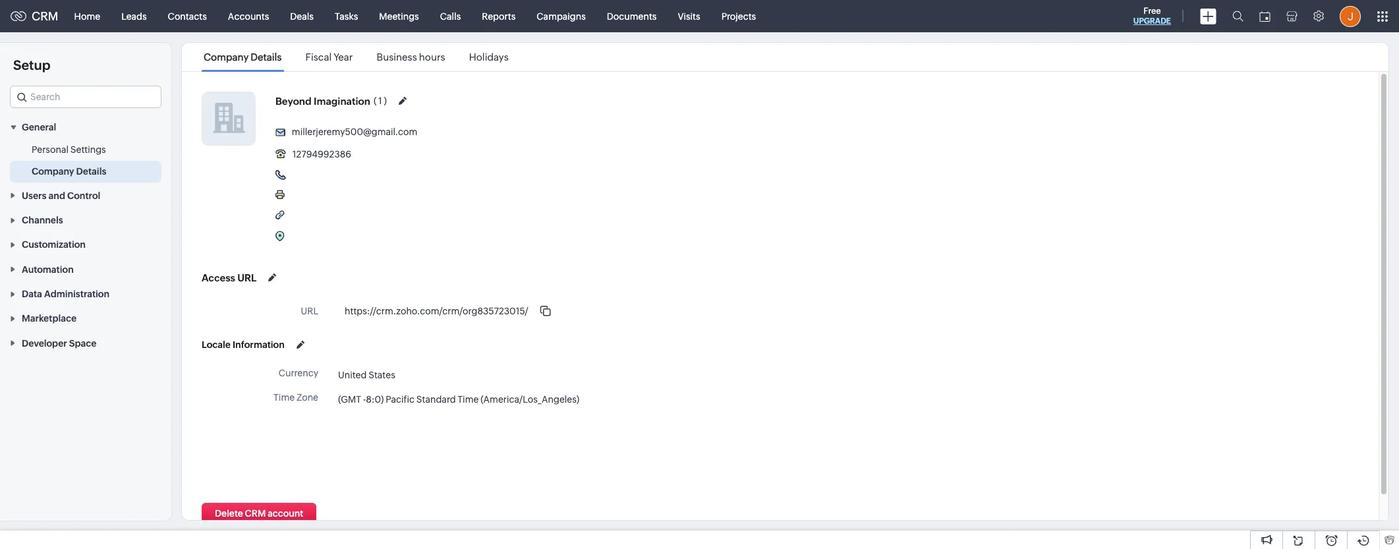 Task type: vqa. For each thing, say whether or not it's contained in the screenshot.
the bottommost me
no



Task type: locate. For each thing, give the bounding box(es) containing it.
crm left home
[[32, 9, 58, 23]]

control
[[67, 190, 100, 201]]

1 vertical spatial company
[[32, 166, 74, 177]]

1 horizontal spatial url
[[301, 306, 318, 316]]

time zone
[[274, 392, 318, 403]]

company details link down the accounts
[[202, 51, 284, 63]]

millerjeremy500@gmail.com
[[292, 127, 417, 137]]

information
[[233, 340, 285, 350]]

list
[[192, 43, 521, 71]]

0 horizontal spatial company
[[32, 166, 74, 177]]

tasks
[[335, 11, 358, 21]]

1 horizontal spatial company details link
[[202, 51, 284, 63]]

1 horizontal spatial time
[[458, 394, 479, 404]]

tasks link
[[324, 0, 369, 32]]

None field
[[10, 86, 162, 108]]

locale
[[202, 340, 231, 350]]

company down the accounts
[[204, 51, 249, 63]]

business hours
[[377, 51, 445, 63]]

free upgrade
[[1134, 6, 1171, 26]]

(america/los_angeles)
[[481, 394, 580, 404]]

delete
[[215, 508, 243, 519]]

0 vertical spatial company
[[204, 51, 249, 63]]

united
[[338, 369, 367, 380]]

data administration button
[[0, 281, 171, 306]]

fiscal year
[[306, 51, 353, 63]]

details down settings
[[76, 166, 106, 177]]

1 horizontal spatial company
[[204, 51, 249, 63]]

list containing company details
[[192, 43, 521, 71]]

1 vertical spatial company details
[[32, 166, 106, 177]]

contacts
[[168, 11, 207, 21]]

projects
[[722, 11, 756, 21]]

time
[[274, 392, 295, 403], [458, 394, 479, 404]]

deals link
[[280, 0, 324, 32]]

crm right delete
[[245, 508, 266, 519]]

url right the access at the left of the page
[[238, 272, 257, 283]]

1 horizontal spatial details
[[251, 51, 282, 63]]

0 horizontal spatial company details link
[[32, 165, 106, 178]]

personal settings link
[[32, 143, 106, 156]]

deals
[[290, 11, 314, 21]]

0 vertical spatial url
[[238, 272, 257, 283]]

1
[[378, 96, 382, 106]]

general button
[[0, 115, 171, 139]]

company
[[204, 51, 249, 63], [32, 166, 74, 177]]

details down the accounts
[[251, 51, 282, 63]]

12794992386
[[293, 149, 351, 160]]

https://crm.zoho.com/crm/org835723015/
[[345, 306, 528, 316]]

personal settings
[[32, 145, 106, 155]]

developer space button
[[0, 331, 171, 355]]

standard
[[417, 394, 456, 404]]

1 vertical spatial details
[[76, 166, 106, 177]]

company details down the accounts
[[204, 51, 282, 63]]

customization
[[22, 240, 86, 250]]

fiscal year link
[[304, 51, 355, 63]]

0 horizontal spatial time
[[274, 392, 295, 403]]

company details
[[204, 51, 282, 63], [32, 166, 106, 177]]

campaigns
[[537, 11, 586, 21]]

0 vertical spatial crm
[[32, 9, 58, 23]]

(gmt -8:0) pacific standard time (america/los_angeles)
[[338, 394, 580, 404]]

company details link down personal settings
[[32, 165, 106, 178]]

search image
[[1233, 11, 1244, 22]]

url up currency
[[301, 306, 318, 316]]

1 vertical spatial company details link
[[32, 165, 106, 178]]

users and control button
[[0, 183, 171, 207]]

developer space
[[22, 338, 97, 349]]

zone
[[297, 392, 318, 403]]

holidays
[[469, 51, 509, 63]]

free
[[1144, 6, 1161, 16]]

time left the zone on the bottom left of page
[[274, 392, 295, 403]]

automation
[[22, 264, 74, 275]]

company details down personal settings
[[32, 166, 106, 177]]

setup
[[13, 57, 50, 73]]

(
[[374, 96, 377, 106]]

channels button
[[0, 207, 171, 232]]

united states
[[338, 369, 395, 380]]

access
[[202, 272, 235, 283]]

reports link
[[472, 0, 526, 32]]

8:0)
[[366, 394, 384, 404]]

crm
[[32, 9, 58, 23], [245, 508, 266, 519]]

holidays link
[[467, 51, 511, 63]]

0 horizontal spatial details
[[76, 166, 106, 177]]

company down personal
[[32, 166, 74, 177]]

details
[[251, 51, 282, 63], [76, 166, 106, 177]]

developer
[[22, 338, 67, 349]]

leads
[[121, 11, 147, 21]]

)
[[384, 96, 387, 106]]

url
[[238, 272, 257, 283], [301, 306, 318, 316]]

general
[[22, 122, 56, 133]]

search element
[[1225, 0, 1252, 32]]

0 vertical spatial company details
[[204, 51, 282, 63]]

locale information
[[202, 340, 285, 350]]

0 vertical spatial details
[[251, 51, 282, 63]]

time right standard
[[458, 394, 479, 404]]

settings
[[70, 145, 106, 155]]

contacts link
[[157, 0, 217, 32]]

0 horizontal spatial company details
[[32, 166, 106, 177]]

company details link inside general region
[[32, 165, 106, 178]]

create menu image
[[1200, 8, 1217, 24]]

1 horizontal spatial crm
[[245, 508, 266, 519]]

1 horizontal spatial company details
[[204, 51, 282, 63]]



Task type: describe. For each thing, give the bounding box(es) containing it.
meetings link
[[369, 0, 430, 32]]

users
[[22, 190, 46, 201]]

details inside general region
[[76, 166, 106, 177]]

details inside 'list'
[[251, 51, 282, 63]]

visits
[[678, 11, 701, 21]]

1 vertical spatial url
[[301, 306, 318, 316]]

leads link
[[111, 0, 157, 32]]

company inside 'list'
[[204, 51, 249, 63]]

administration
[[44, 289, 109, 299]]

data
[[22, 289, 42, 299]]

space
[[69, 338, 97, 349]]

(gmt
[[338, 394, 361, 404]]

users and control
[[22, 190, 100, 201]]

companylogo image
[[202, 92, 255, 145]]

calls
[[440, 11, 461, 21]]

documents
[[607, 11, 657, 21]]

Search text field
[[11, 86, 161, 107]]

pacific
[[386, 394, 415, 404]]

meetings
[[379, 11, 419, 21]]

0 vertical spatial company details link
[[202, 51, 284, 63]]

automation button
[[0, 257, 171, 281]]

personal
[[32, 145, 69, 155]]

business hours link
[[375, 51, 447, 63]]

general region
[[0, 139, 171, 183]]

states
[[369, 369, 395, 380]]

marketplace
[[22, 313, 77, 324]]

-
[[363, 394, 366, 404]]

0 horizontal spatial url
[[238, 272, 257, 283]]

home
[[74, 11, 100, 21]]

imagination
[[314, 95, 370, 106]]

accounts
[[228, 11, 269, 21]]

0 horizontal spatial crm
[[32, 9, 58, 23]]

marketplace button
[[0, 306, 171, 331]]

year
[[334, 51, 353, 63]]

company inside general region
[[32, 166, 74, 177]]

hours
[[419, 51, 445, 63]]

upgrade
[[1134, 16, 1171, 26]]

beyond imagination ( 1 )
[[276, 95, 387, 106]]

delete crm account
[[215, 508, 304, 519]]

reports
[[482, 11, 516, 21]]

company details inside 'list'
[[204, 51, 282, 63]]

access url
[[202, 272, 257, 283]]

account
[[268, 508, 304, 519]]

projects link
[[711, 0, 767, 32]]

accounts link
[[217, 0, 280, 32]]

beyond
[[276, 95, 312, 106]]

calendar image
[[1260, 11, 1271, 21]]

business
[[377, 51, 417, 63]]

profile image
[[1340, 6, 1361, 27]]

visits link
[[667, 0, 711, 32]]

1 vertical spatial crm
[[245, 508, 266, 519]]

create menu element
[[1193, 0, 1225, 32]]

home link
[[64, 0, 111, 32]]

fiscal
[[306, 51, 332, 63]]

documents link
[[596, 0, 667, 32]]

calls link
[[430, 0, 472, 32]]

data administration
[[22, 289, 109, 299]]

crm link
[[11, 9, 58, 23]]

campaigns link
[[526, 0, 596, 32]]

currency
[[279, 368, 318, 378]]

channels
[[22, 215, 63, 225]]

and
[[48, 190, 65, 201]]

customization button
[[0, 232, 171, 257]]

company details inside general region
[[32, 166, 106, 177]]

profile element
[[1332, 0, 1369, 32]]



